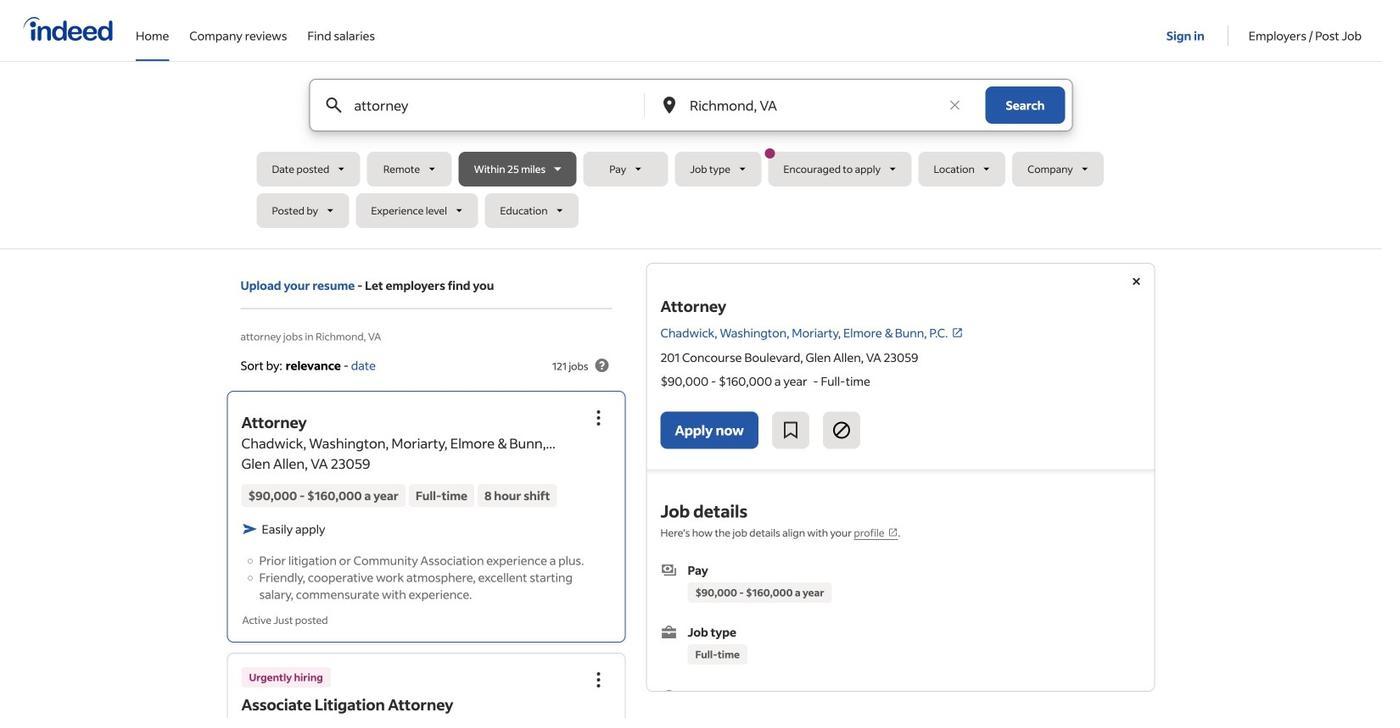 Task type: describe. For each thing, give the bounding box(es) containing it.
help icon image
[[592, 356, 612, 376]]

chadwick, washington, moriarty, elmore & bunn, p.c. (opens in a new tab) image
[[952, 327, 964, 339]]

clear location input image
[[947, 97, 964, 114]]

Edit location text field
[[687, 80, 938, 131]]

job preferences (opens in a new window) image
[[888, 528, 898, 538]]



Task type: vqa. For each thing, say whether or not it's contained in the screenshot.
3.2 out of 5 stars image
no



Task type: locate. For each thing, give the bounding box(es) containing it.
search: Job title, keywords, or company text field
[[351, 80, 616, 131]]

not interested image
[[832, 420, 852, 441]]

None search field
[[257, 79, 1126, 235]]

close job details image
[[1127, 272, 1147, 292]]

job actions for attorney is collapsed image
[[589, 408, 609, 428]]

job actions for associate litigation attorney is collapsed image
[[589, 670, 609, 691]]

save this job image
[[781, 420, 801, 441]]



